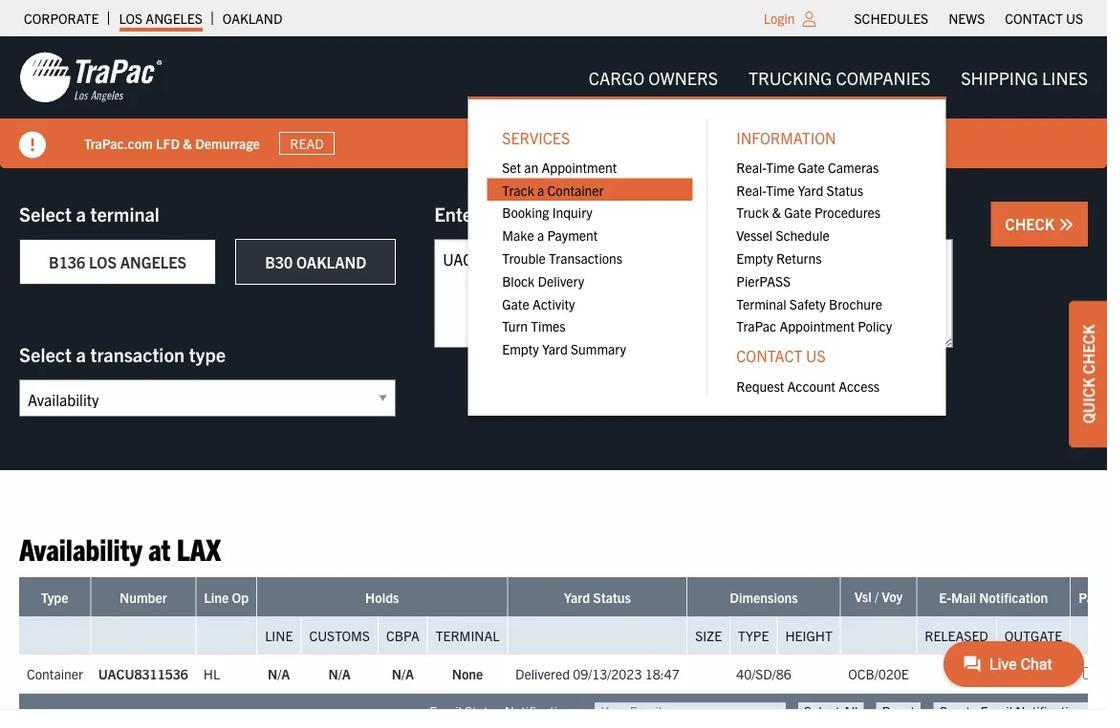 Task type: locate. For each thing, give the bounding box(es) containing it.
0 vertical spatial select
[[19, 201, 72, 225]]

quick check link
[[1069, 301, 1108, 448]]

1 horizontal spatial container
[[548, 181, 604, 198]]

gate up turn
[[502, 295, 530, 312]]

0 vertical spatial menu bar
[[845, 5, 1094, 32]]

yard up the truck & gate procedures link at the top right
[[798, 181, 824, 198]]

vessel
[[737, 227, 773, 244]]

block
[[502, 272, 535, 289]]

light image
[[803, 11, 816, 27]]

0 horizontal spatial solid image
[[19, 132, 46, 158]]

delivered
[[516, 665, 570, 682]]

0 vertical spatial container
[[548, 181, 604, 198]]

appointment down terminal safety brochure link
[[780, 318, 855, 335]]

trouble transactions link
[[487, 247, 693, 269]]

None checkbox
[[951, 667, 963, 680], [1028, 667, 1040, 680], [1084, 667, 1096, 680], [951, 667, 963, 680], [1028, 667, 1040, 680], [1084, 667, 1096, 680]]

appointment inside real-time gate cameras real-time yard status truck & gate procedures vessel schedule empty returns pierpass terminal safety brochure trapac appointment policy
[[780, 318, 855, 335]]

enter reference number(s)
[[434, 201, 654, 225]]

0 vertical spatial angeles
[[146, 10, 203, 27]]

type down dimensions
[[739, 627, 769, 644]]

0 horizontal spatial type
[[41, 589, 68, 606]]

0 horizontal spatial contact us link
[[721, 338, 927, 374]]

menu containing set an appointment
[[487, 156, 693, 360]]

0 vertical spatial type
[[41, 589, 68, 606]]

select for select a transaction type
[[19, 342, 72, 366]]

1 horizontal spatial terminal
[[737, 295, 787, 312]]

booking
[[502, 204, 549, 221]]

0 vertical spatial line
[[204, 589, 229, 606]]

a right track
[[538, 181, 545, 198]]

select up b136
[[19, 201, 72, 225]]

0 vertical spatial appointment
[[542, 158, 617, 176]]

1 vertical spatial contact us link
[[721, 338, 927, 374]]

yard inside real-time gate cameras real-time yard status truck & gate procedures vessel schedule empty returns pierpass terminal safety brochure trapac appointment policy
[[798, 181, 824, 198]]

1 vertical spatial contact us
[[737, 346, 826, 366]]

summary
[[571, 340, 626, 358]]

check inside button
[[1006, 214, 1059, 233]]

uacu8311536
[[98, 665, 188, 682]]

appointment
[[542, 158, 617, 176], [780, 318, 855, 335]]

select left transaction
[[19, 342, 72, 366]]

information
[[737, 128, 837, 147]]

real-time gate cameras real-time yard status truck & gate procedures vessel schedule empty returns pierpass terminal safety brochure trapac appointment policy
[[737, 158, 893, 335]]

information menu item
[[721, 119, 927, 338]]

1 horizontal spatial &
[[772, 204, 782, 221]]

line left customs
[[265, 627, 293, 644]]

0 vertical spatial contact
[[1006, 10, 1063, 27]]

us
[[1066, 10, 1084, 27], [806, 346, 826, 366]]

returns
[[777, 249, 822, 267]]

3 n/a from the left
[[392, 665, 414, 682]]

0 vertical spatial terminal
[[737, 295, 787, 312]]

news link
[[949, 5, 985, 32]]

0 vertical spatial check
[[1006, 214, 1059, 233]]

1 vertical spatial empty
[[502, 340, 539, 358]]

b30 oakland
[[265, 253, 367, 272]]

contact us for the topmost contact us link
[[1006, 10, 1084, 27]]

trucking companies menu item
[[468, 58, 946, 416]]

block delivery link
[[487, 269, 693, 292]]

contact up the shipping lines
[[1006, 10, 1063, 27]]

1 vertical spatial los
[[89, 253, 117, 272]]

0 horizontal spatial us
[[806, 346, 826, 366]]

contact us up the shipping lines
[[1006, 10, 1084, 27]]

terminal down pierpass
[[737, 295, 787, 312]]

status inside real-time gate cameras real-time yard status truck & gate procedures vessel schedule empty returns pierpass terminal safety brochure trapac appointment policy
[[827, 181, 864, 198]]

contact us link
[[1006, 5, 1084, 32], [721, 338, 927, 374]]

empty inside the set an appointment track a container booking inquiry make a payment trouble transactions block delivery gate activity turn times empty yard summary
[[502, 340, 539, 358]]

los right b136
[[89, 253, 117, 272]]

menu for information
[[721, 156, 927, 338]]

shipping lines
[[962, 66, 1089, 88]]

container up inquiry
[[548, 181, 604, 198]]

time down information
[[766, 158, 795, 176]]

menu for services
[[487, 156, 693, 360]]

yard up delivered 09/13/2023 18:47
[[564, 589, 590, 606]]

select for select a terminal
[[19, 201, 72, 225]]

ocb/020e
[[849, 665, 909, 682]]

1 vertical spatial &
[[772, 204, 782, 221]]

0 horizontal spatial check
[[1006, 214, 1059, 233]]

2 select from the top
[[19, 342, 72, 366]]

1 horizontal spatial los
[[119, 10, 143, 27]]

0 horizontal spatial appointment
[[542, 158, 617, 176]]

menu containing services
[[468, 97, 946, 416]]

1 vertical spatial line
[[265, 627, 293, 644]]

solid image
[[19, 132, 46, 158], [1059, 217, 1074, 232]]

line
[[204, 589, 229, 606], [265, 627, 293, 644]]

appointment inside the set an appointment track a container booking inquiry make a payment trouble transactions block delivery gate activity turn times empty yard summary
[[542, 158, 617, 176]]

gate up real-time yard status link at the right of page
[[798, 158, 825, 176]]

yard
[[798, 181, 824, 198], [542, 340, 568, 358], [564, 589, 590, 606]]

1 horizontal spatial type
[[739, 627, 769, 644]]

1 vertical spatial oakland
[[296, 253, 367, 272]]

los angeles link
[[119, 5, 203, 32]]

Enter reference number(s) text field
[[434, 239, 953, 348]]

angeles left oakland link
[[146, 10, 203, 27]]

contact inside contact us menu item
[[737, 346, 803, 366]]

type
[[189, 342, 226, 366]]

terminal up none
[[436, 627, 500, 644]]

turn times link
[[487, 315, 693, 338]]

&
[[183, 134, 192, 152], [772, 204, 782, 221]]

account
[[788, 377, 836, 394]]

payment
[[547, 227, 598, 244]]

1 vertical spatial real-
[[737, 181, 766, 198]]

released
[[925, 627, 989, 644]]

cargo owners
[[589, 66, 718, 88]]

check
[[1006, 214, 1059, 233], [1079, 325, 1098, 375]]

1 vertical spatial solid image
[[1059, 217, 1074, 232]]

1 horizontal spatial check
[[1079, 325, 1098, 375]]

oakland right b30
[[296, 253, 367, 272]]

1 horizontal spatial status
[[827, 181, 864, 198]]

0 horizontal spatial status
[[593, 589, 631, 606]]

angeles down terminal
[[120, 253, 187, 272]]

0 horizontal spatial empty
[[502, 340, 539, 358]]

request account access
[[737, 377, 880, 394]]

trapac.com lfd & demurrage
[[84, 134, 260, 152]]

contact us link up the shipping lines
[[1006, 5, 1084, 32]]

terminal
[[90, 201, 160, 225]]

cargo
[[589, 66, 645, 88]]

status up "procedures"
[[827, 181, 864, 198]]

voy
[[882, 588, 903, 605]]

& right truck
[[772, 204, 782, 221]]

0 vertical spatial gate
[[798, 158, 825, 176]]

type down availability
[[41, 589, 68, 606]]

los angeles image
[[19, 51, 163, 104]]

1 vertical spatial yard
[[542, 340, 568, 358]]

1 vertical spatial appointment
[[780, 318, 855, 335]]

contact us
[[1006, 10, 1084, 27], [737, 346, 826, 366]]

op
[[232, 589, 249, 606]]

menu bar containing schedules
[[845, 5, 1094, 32]]

container left uacu8311536
[[27, 665, 83, 682]]

empty down vessel
[[737, 249, 774, 267]]

contact us inside menu item
[[737, 346, 826, 366]]

terminal
[[737, 295, 787, 312], [436, 627, 500, 644]]

None button
[[799, 702, 864, 711], [877, 702, 921, 711], [934, 702, 1095, 711], [799, 702, 864, 711], [877, 702, 921, 711], [934, 702, 1095, 711]]

menu
[[468, 97, 946, 416], [487, 156, 693, 360], [721, 156, 927, 338]]

us up lines
[[1066, 10, 1084, 27]]

1 vertical spatial time
[[766, 181, 795, 198]]

login link
[[764, 10, 795, 27]]

1 vertical spatial us
[[806, 346, 826, 366]]

at
[[148, 530, 171, 567]]

n/a down customs
[[329, 665, 351, 682]]

pierpass
[[737, 272, 791, 289]]

gate activity link
[[487, 292, 693, 315]]

make a payment link
[[487, 224, 693, 247]]

1 horizontal spatial contact us link
[[1006, 5, 1084, 32]]

menu bar
[[845, 5, 1094, 32], [468, 58, 1104, 416]]

contact us link up account
[[721, 338, 927, 374]]

line for line
[[265, 627, 293, 644]]

container
[[548, 181, 604, 198], [27, 665, 83, 682]]

trouble
[[502, 249, 546, 267]]

0 horizontal spatial n/a
[[268, 665, 290, 682]]

0 vertical spatial los
[[119, 10, 143, 27]]

trucking companies
[[749, 66, 931, 88]]

los right corporate link
[[119, 10, 143, 27]]

us up account
[[806, 346, 826, 366]]

lax
[[177, 530, 221, 567]]

inquiry
[[553, 204, 593, 221]]

line left op on the left bottom of page
[[204, 589, 229, 606]]

oakland right los angeles link
[[223, 10, 283, 27]]

1 horizontal spatial line
[[265, 627, 293, 644]]

2 vertical spatial gate
[[502, 295, 530, 312]]

access
[[839, 377, 880, 394]]

time up truck
[[766, 181, 795, 198]]

yard status
[[564, 589, 631, 606]]

contact
[[1006, 10, 1063, 27], [737, 346, 803, 366]]

1 horizontal spatial solid image
[[1059, 217, 1074, 232]]

times
[[531, 318, 566, 335]]

track
[[502, 181, 535, 198]]

40/sd/86
[[737, 665, 792, 682]]

2 real- from the top
[[737, 181, 766, 198]]

/
[[875, 588, 879, 605]]

0 vertical spatial solid image
[[19, 132, 46, 158]]

0 horizontal spatial line
[[204, 589, 229, 606]]

0 vertical spatial yard
[[798, 181, 824, 198]]

menu containing real-time gate cameras
[[721, 156, 927, 338]]

contact up request
[[737, 346, 803, 366]]

yard down times
[[542, 340, 568, 358]]

services link
[[487, 119, 693, 156]]

read
[[290, 135, 324, 152]]

1 vertical spatial contact
[[737, 346, 803, 366]]

a left terminal
[[76, 201, 86, 225]]

schedules
[[855, 10, 929, 27]]

contact us up request
[[737, 346, 826, 366]]

0 horizontal spatial contact us
[[737, 346, 826, 366]]

menu bar containing cargo owners
[[468, 58, 1104, 416]]

gate
[[798, 158, 825, 176], [785, 204, 812, 221], [502, 295, 530, 312]]

schedule
[[776, 227, 830, 244]]

0 vertical spatial empty
[[737, 249, 774, 267]]

0 vertical spatial contact us
[[1006, 10, 1084, 27]]

n/a down cbpa
[[392, 665, 414, 682]]

2 time from the top
[[766, 181, 795, 198]]

1 vertical spatial terminal
[[436, 627, 500, 644]]

0 vertical spatial oakland
[[223, 10, 283, 27]]

0 vertical spatial real-
[[737, 158, 766, 176]]

1 horizontal spatial empty
[[737, 249, 774, 267]]

0 horizontal spatial contact
[[737, 346, 803, 366]]

login
[[764, 10, 795, 27]]

a
[[538, 181, 545, 198], [76, 201, 86, 225], [537, 227, 544, 244], [76, 342, 86, 366]]

a left transaction
[[76, 342, 86, 366]]

2 horizontal spatial n/a
[[392, 665, 414, 682]]

1 horizontal spatial appointment
[[780, 318, 855, 335]]

container inside the set an appointment track a container booking inquiry make a payment trouble transactions block delivery gate activity turn times empty yard summary
[[548, 181, 604, 198]]

companies
[[836, 66, 931, 88]]

menu for trucking companies
[[468, 97, 946, 416]]

type
[[41, 589, 68, 606], [739, 627, 769, 644]]

banner
[[0, 36, 1108, 416]]

1 horizontal spatial us
[[1066, 10, 1084, 27]]

1 real- from the top
[[737, 158, 766, 176]]

0 vertical spatial &
[[183, 134, 192, 152]]

0 horizontal spatial terminal
[[436, 627, 500, 644]]

status
[[827, 181, 864, 198], [593, 589, 631, 606]]

2 vertical spatial yard
[[564, 589, 590, 606]]

a down enter reference number(s)
[[537, 227, 544, 244]]

1 horizontal spatial n/a
[[329, 665, 351, 682]]

n/a right hl
[[268, 665, 290, 682]]

status up 09/13/2023
[[593, 589, 631, 606]]

number
[[120, 589, 167, 606]]

1 vertical spatial status
[[593, 589, 631, 606]]

1 select from the top
[[19, 201, 72, 225]]

gate inside the set an appointment track a container booking inquiry make a payment trouble transactions block delivery gate activity turn times empty yard summary
[[502, 295, 530, 312]]

cbpa
[[386, 627, 420, 644]]

transaction
[[90, 342, 185, 366]]

empty
[[737, 249, 774, 267], [502, 340, 539, 358]]

1 vertical spatial select
[[19, 342, 72, 366]]

& right lfd
[[183, 134, 192, 152]]

empty down turn
[[502, 340, 539, 358]]

1 vertical spatial menu bar
[[468, 58, 1104, 416]]

gate up schedule
[[785, 204, 812, 221]]

make
[[502, 227, 534, 244]]

0 vertical spatial time
[[766, 158, 795, 176]]

0 vertical spatial status
[[827, 181, 864, 198]]

0 horizontal spatial container
[[27, 665, 83, 682]]

appointment up "track a container" "menu item"
[[542, 158, 617, 176]]

1 horizontal spatial contact us
[[1006, 10, 1084, 27]]

quick check
[[1079, 325, 1098, 424]]

1 vertical spatial gate
[[785, 204, 812, 221]]



Task type: describe. For each thing, give the bounding box(es) containing it.
availability
[[19, 530, 142, 567]]

holds
[[365, 589, 399, 606]]

demurrage
[[195, 134, 260, 152]]

set an appointment track a container booking inquiry make a payment trouble transactions block delivery gate activity turn times empty yard summary
[[502, 158, 626, 358]]

read link
[[279, 132, 335, 155]]

e-
[[939, 589, 952, 606]]

trucking
[[749, 66, 832, 88]]

1 n/a from the left
[[268, 665, 290, 682]]

brochure
[[829, 295, 883, 312]]

size
[[696, 627, 722, 644]]

1 vertical spatial container
[[27, 665, 83, 682]]

b30
[[265, 253, 293, 272]]

request
[[737, 377, 785, 394]]

booking inquiry link
[[487, 201, 693, 224]]

2 n/a from the left
[[329, 665, 351, 682]]

schedules link
[[855, 5, 929, 32]]

set
[[502, 158, 521, 176]]

vsl
[[855, 588, 872, 605]]

news
[[949, 10, 985, 27]]

track a container menu item
[[487, 178, 693, 201]]

0 vertical spatial us
[[1066, 10, 1084, 27]]

menu bar inside banner
[[468, 58, 1104, 416]]

real-time gate cameras link
[[721, 156, 927, 178]]

0 horizontal spatial los
[[89, 253, 117, 272]]

1 horizontal spatial oakland
[[296, 253, 367, 272]]

notification
[[980, 589, 1049, 606]]

solid image inside the check button
[[1059, 217, 1074, 232]]

pay
[[1079, 589, 1100, 606]]

yard inside the set an appointment track a container booking inquiry make a payment trouble transactions block delivery gate activity turn times empty yard summary
[[542, 340, 568, 358]]

corporate
[[24, 10, 99, 27]]

18:47
[[645, 665, 680, 682]]

real-time yard status link
[[721, 178, 927, 201]]

enter
[[434, 201, 479, 225]]

trucking companies link
[[734, 58, 946, 97]]

Your Email email field
[[595, 702, 786, 711]]

policy
[[858, 318, 893, 335]]

turn
[[502, 318, 528, 335]]

delivery
[[538, 272, 585, 289]]

track a container link
[[487, 178, 693, 201]]

line op
[[204, 589, 249, 606]]

empty returns link
[[721, 247, 927, 269]]

pierpass link
[[721, 269, 927, 292]]

us inside menu item
[[806, 346, 826, 366]]

outgate
[[1005, 627, 1063, 644]]

solid image inside banner
[[19, 132, 46, 158]]

lfd
[[156, 134, 180, 152]]

vsl / voy
[[855, 588, 903, 605]]

safety
[[790, 295, 826, 312]]

set an appointment link
[[487, 156, 693, 178]]

0 vertical spatial contact us link
[[1006, 5, 1084, 32]]

b136 los angeles
[[49, 253, 187, 272]]

terminal inside real-time gate cameras real-time yard status truck & gate procedures vessel schedule empty returns pierpass terminal safety brochure trapac appointment policy
[[737, 295, 787, 312]]

procedures
[[815, 204, 881, 221]]

terminal safety brochure link
[[721, 292, 927, 315]]

los angeles
[[119, 10, 203, 27]]

none
[[452, 665, 483, 682]]

activity
[[533, 295, 575, 312]]

contact us for the bottom contact us link
[[737, 346, 826, 366]]

vessel schedule link
[[721, 224, 927, 247]]

09/13/2023
[[573, 665, 642, 682]]

corporate link
[[24, 5, 99, 32]]

check button
[[991, 202, 1089, 247]]

delivered 09/13/2023 18:47
[[516, 665, 680, 682]]

owners
[[649, 66, 718, 88]]

contact us menu item
[[721, 338, 927, 397]]

line for line op
[[204, 589, 229, 606]]

shipping
[[962, 66, 1039, 88]]

reference
[[484, 201, 564, 225]]

hl
[[204, 665, 220, 682]]

& inside real-time gate cameras real-time yard status truck & gate procedures vessel schedule empty returns pierpass terminal safety brochure trapac appointment policy
[[772, 204, 782, 221]]

0 horizontal spatial &
[[183, 134, 192, 152]]

services
[[502, 128, 570, 147]]

number(s)
[[568, 201, 654, 225]]

trapac.com
[[84, 134, 153, 152]]

banner containing cargo owners
[[0, 36, 1108, 416]]

height
[[786, 627, 833, 644]]

select a terminal
[[19, 201, 160, 225]]

dimensions
[[730, 589, 798, 606]]

mail
[[952, 589, 977, 606]]

trapac
[[737, 318, 777, 335]]

1 time from the top
[[766, 158, 795, 176]]

1 vertical spatial type
[[739, 627, 769, 644]]

0 horizontal spatial oakland
[[223, 10, 283, 27]]

empty inside real-time gate cameras real-time yard status truck & gate procedures vessel schedule empty returns pierpass terminal safety brochure trapac appointment policy
[[737, 249, 774, 267]]

truck
[[737, 204, 769, 221]]

empty yard summary link
[[487, 338, 693, 360]]

quick
[[1079, 378, 1098, 424]]

services menu item
[[487, 119, 693, 360]]

1 vertical spatial angeles
[[120, 253, 187, 272]]

trapac appointment policy link
[[721, 315, 927, 338]]

1 horizontal spatial contact
[[1006, 10, 1063, 27]]

truck & gate procedures link
[[721, 201, 927, 224]]

request account access link
[[721, 374, 927, 397]]

1 vertical spatial check
[[1079, 325, 1098, 375]]

cameras
[[828, 158, 879, 176]]

transactions
[[549, 249, 623, 267]]

select a transaction type
[[19, 342, 226, 366]]

oakland link
[[223, 5, 283, 32]]



Task type: vqa. For each thing, say whether or not it's contained in the screenshot.
Read
yes



